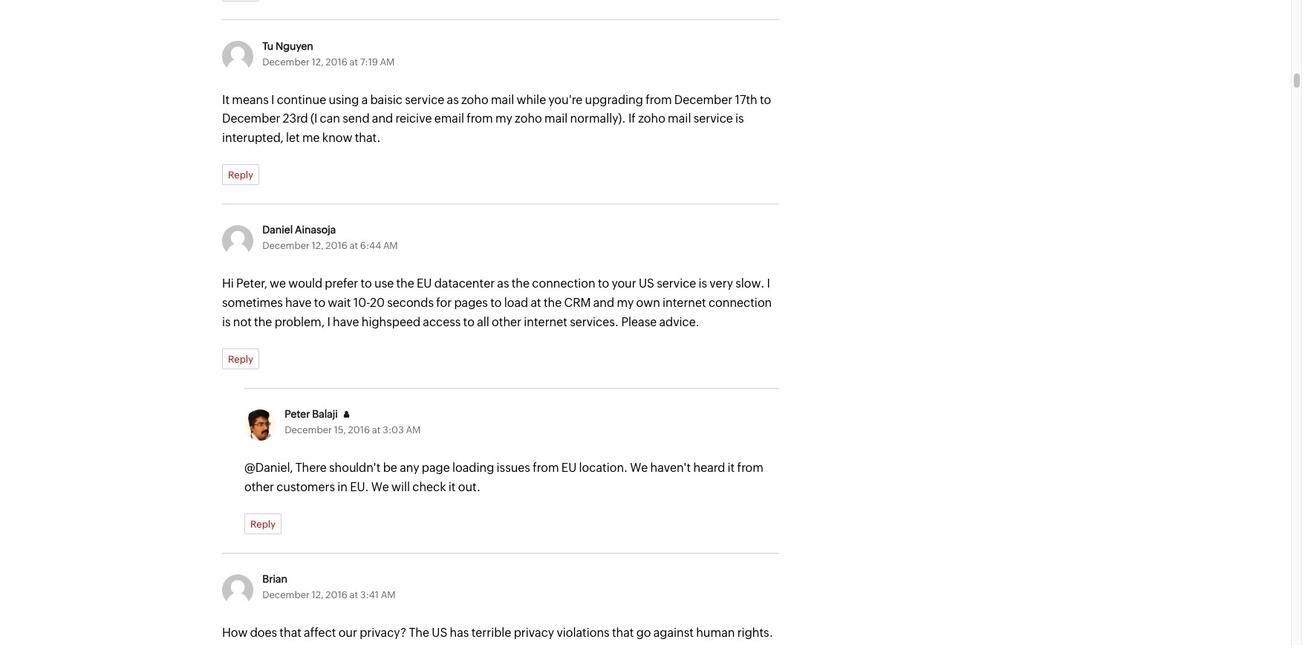 Task type: vqa. For each thing, say whether or not it's contained in the screenshot.
right consider
no



Task type: locate. For each thing, give the bounding box(es) containing it.
0 horizontal spatial that
[[280, 626, 302, 640]]

1 vertical spatial my
[[617, 296, 634, 310]]

0 vertical spatial privacy?
[[360, 626, 407, 640]]

0 horizontal spatial how
[[222, 626, 248, 640]]

1 vertical spatial how
[[384, 645, 409, 645]]

2016 for continue
[[326, 56, 348, 67]]

0 vertical spatial as
[[447, 93, 459, 107]]

customers
[[277, 480, 335, 494]]

i inside the it means i continue using a baisic service as zoho mail while you're upgrading from december 17th to december 23rd (i can send and reicive email from my zoho mail normally). if zoho mail service is interupted, let me know that.
[[271, 93, 275, 107]]

has
[[450, 626, 469, 640]]

1 vertical spatial us
[[432, 626, 448, 640]]

it left out.
[[449, 480, 456, 494]]

2016 left "3:41"
[[326, 590, 348, 601]]

at for loading
[[372, 424, 381, 436]]

the
[[409, 626, 430, 640]]

7:19
[[360, 56, 378, 67]]

reply link up brian
[[245, 514, 282, 535]]

they
[[222, 645, 249, 645]]

to left use
[[361, 277, 372, 291]]

0 horizontal spatial other
[[245, 480, 274, 494]]

will
[[392, 480, 410, 494]]

we
[[270, 277, 286, 291]]

at for use
[[350, 240, 358, 251]]

daniel ainasoja
[[263, 224, 336, 236]]

december
[[263, 56, 310, 67], [675, 93, 733, 107], [222, 112, 280, 126], [263, 240, 310, 251], [285, 424, 332, 436], [263, 590, 310, 601]]

1 vertical spatial service
[[694, 112, 733, 126]]

us up you
[[432, 626, 448, 640]]

2 horizontal spatial zoho
[[639, 112, 666, 126]]

0 horizontal spatial is
[[222, 315, 231, 329]]

reply link
[[222, 165, 259, 185], [222, 349, 259, 369], [245, 514, 282, 535]]

0 vertical spatial reply link
[[222, 165, 259, 185]]

1 horizontal spatial connection
[[709, 296, 772, 310]]

to left wait
[[314, 296, 326, 310]]

2016 left 7:19
[[326, 56, 348, 67]]

eu.
[[350, 480, 369, 494]]

it right heard
[[728, 461, 735, 475]]

is inside the it means i continue using a baisic service as zoho mail while you're upgrading from december 17th to december 23rd (i can send and reicive email from my zoho mail normally). if zoho mail service is interupted, let me know that.
[[736, 112, 744, 126]]

interupted,
[[222, 131, 284, 145]]

does
[[250, 626, 277, 640]]

our up emails.
[[339, 626, 357, 640]]

mail
[[491, 93, 514, 107], [545, 112, 568, 126], [668, 112, 692, 126]]

december for hi peter, we would prefer to use the eu datacenter as the connection to your us service is very slow. i sometimes have to wait 10-20 seconds for pages to load at the crm and my own internet connection is not the problem, i have highspeed access to all other internet services. please advice.
[[263, 240, 310, 251]]

all inside how does that affect our privacy? the us has terrible privacy violations that go against human rights. they spy and track all emails. how are you ensuring our privacy?
[[327, 645, 339, 645]]

23rd
[[283, 112, 308, 126]]

connection down slow.
[[709, 296, 772, 310]]

0 horizontal spatial connection
[[532, 277, 596, 291]]

1 horizontal spatial have
[[333, 315, 359, 329]]

brian
[[263, 573, 288, 585]]

i down wait
[[327, 315, 331, 329]]

services.
[[570, 315, 619, 329]]

check
[[413, 480, 446, 494]]

problem,
[[275, 315, 325, 329]]

1 vertical spatial other
[[245, 480, 274, 494]]

and inside "hi peter, we would prefer to use the eu datacenter as the connection to your us service is very slow. i sometimes have to wait 10-20 seconds for pages to load at the crm and my own internet connection is not the problem, i have highspeed access to all other internet services. please advice."
[[594, 296, 615, 310]]

1 vertical spatial eu
[[562, 461, 577, 475]]

tu nguyen
[[263, 40, 313, 52]]

12, down ainasoja in the left of the page
[[312, 240, 324, 251]]

eu inside @daniel, there shouldn't be any page loading issues from eu location. we haven't heard it from other customers in eu. we will check it out.
[[562, 461, 577, 475]]

as up email
[[447, 93, 459, 107]]

1 vertical spatial as
[[497, 277, 509, 291]]

baisic
[[370, 93, 403, 107]]

how does that affect our privacy? the us has terrible privacy violations that go against human rights. they spy and track all emails. how are you ensuring our privacy?
[[222, 626, 774, 645]]

privacy? down privacy
[[526, 645, 573, 645]]

(i
[[311, 112, 318, 126]]

datacenter
[[435, 277, 495, 291]]

1 vertical spatial i
[[767, 277, 771, 291]]

0 horizontal spatial privacy?
[[360, 626, 407, 640]]

at left 3:03
[[372, 424, 381, 436]]

1 vertical spatial it
[[449, 480, 456, 494]]

0 horizontal spatial all
[[327, 645, 339, 645]]

0 vertical spatial other
[[492, 315, 522, 329]]

1 horizontal spatial how
[[384, 645, 409, 645]]

have up problem,
[[285, 296, 312, 310]]

1 12, from the top
[[312, 56, 324, 67]]

0 vertical spatial service
[[405, 93, 445, 107]]

to left load
[[491, 296, 502, 310]]

to right 17th
[[760, 93, 772, 107]]

shouldn't
[[329, 461, 381, 475]]

at right load
[[531, 296, 542, 310]]

december 15, 2016 at 3:03 am link
[[285, 424, 421, 436]]

internet down load
[[524, 315, 568, 329]]

reply down interupted,
[[228, 170, 253, 181]]

1 horizontal spatial zoho
[[515, 112, 542, 126]]

1 vertical spatial we
[[371, 480, 389, 494]]

2 vertical spatial is
[[222, 315, 231, 329]]

is down 17th
[[736, 112, 744, 126]]

0 horizontal spatial we
[[371, 480, 389, 494]]

1 horizontal spatial other
[[492, 315, 522, 329]]

privacy? up emails.
[[360, 626, 407, 640]]

that
[[280, 626, 302, 640], [612, 626, 634, 640]]

at for baisic
[[350, 56, 358, 67]]

we left will
[[371, 480, 389, 494]]

use
[[375, 277, 394, 291]]

other down load
[[492, 315, 522, 329]]

us up the own
[[639, 277, 655, 291]]

at
[[350, 56, 358, 67], [350, 240, 358, 251], [531, 296, 542, 310], [372, 424, 381, 436], [350, 590, 358, 601]]

at left 6:44
[[350, 240, 358, 251]]

all down the pages
[[477, 315, 490, 329]]

our
[[339, 626, 357, 640], [505, 645, 524, 645]]

0 vertical spatial us
[[639, 277, 655, 291]]

1 vertical spatial privacy?
[[526, 645, 573, 645]]

how left are
[[384, 645, 409, 645]]

6:44
[[360, 240, 381, 251]]

all down affect
[[327, 645, 339, 645]]

0 vertical spatial have
[[285, 296, 312, 310]]

december 12, 2016 at 6:44 am
[[263, 240, 398, 251]]

zoho down while
[[515, 112, 542, 126]]

i right the means at the top
[[271, 93, 275, 107]]

means
[[232, 93, 269, 107]]

mail down you're
[[545, 112, 568, 126]]

am right "3:41"
[[381, 590, 396, 601]]

from right heard
[[738, 461, 764, 475]]

is left very
[[699, 277, 708, 291]]

2 vertical spatial and
[[273, 645, 294, 645]]

2 horizontal spatial is
[[736, 112, 744, 126]]

zoho
[[461, 93, 489, 107], [515, 112, 542, 126], [639, 112, 666, 126]]

2016 for be
[[348, 424, 370, 436]]

other inside "hi peter, we would prefer to use the eu datacenter as the connection to your us service is very slow. i sometimes have to wait 10-20 seconds for pages to load at the crm and my own internet connection is not the problem, i have highspeed access to all other internet services. please advice."
[[492, 315, 522, 329]]

1 horizontal spatial we
[[630, 461, 648, 475]]

mail right if
[[668, 112, 692, 126]]

eu inside "hi peter, we would prefer to use the eu datacenter as the connection to your us service is very slow. i sometimes have to wait 10-20 seconds for pages to load at the crm and my own internet connection is not the problem, i have highspeed access to all other internet services. please advice."
[[417, 277, 432, 291]]

eu up the seconds
[[417, 277, 432, 291]]

0 horizontal spatial my
[[496, 112, 513, 126]]

1 horizontal spatial as
[[497, 277, 509, 291]]

1 vertical spatial reply link
[[222, 349, 259, 369]]

december 12, 2016 at 6:44 am link
[[263, 240, 398, 251]]

1 horizontal spatial i
[[327, 315, 331, 329]]

am right 7:19
[[380, 56, 395, 67]]

12, for continue
[[312, 56, 324, 67]]

have down wait
[[333, 315, 359, 329]]

the up the seconds
[[396, 277, 415, 291]]

0 horizontal spatial as
[[447, 93, 459, 107]]

0 vertical spatial all
[[477, 315, 490, 329]]

0 vertical spatial internet
[[663, 296, 707, 310]]

am right 3:03
[[406, 424, 421, 436]]

is left the not
[[222, 315, 231, 329]]

1 vertical spatial internet
[[524, 315, 568, 329]]

1 horizontal spatial all
[[477, 315, 490, 329]]

i
[[271, 93, 275, 107], [767, 277, 771, 291], [327, 315, 331, 329]]

2 horizontal spatial mail
[[668, 112, 692, 126]]

mail left while
[[491, 93, 514, 107]]

december down brian
[[263, 590, 310, 601]]

we left haven't
[[630, 461, 648, 475]]

0 vertical spatial connection
[[532, 277, 596, 291]]

0 horizontal spatial and
[[273, 645, 294, 645]]

am for page
[[406, 424, 421, 436]]

2 vertical spatial 12,
[[312, 590, 324, 601]]

december down tu nguyen
[[263, 56, 310, 67]]

to
[[760, 93, 772, 107], [361, 277, 372, 291], [598, 277, 610, 291], [314, 296, 326, 310], [491, 296, 502, 310], [463, 315, 475, 329]]

1 vertical spatial all
[[327, 645, 339, 645]]

let
[[286, 131, 300, 145]]

internet up advice.
[[663, 296, 707, 310]]

am for privacy?
[[381, 590, 396, 601]]

3 12, from the top
[[312, 590, 324, 601]]

have
[[285, 296, 312, 310], [333, 315, 359, 329]]

1 horizontal spatial privacy?
[[526, 645, 573, 645]]

using
[[329, 93, 359, 107]]

0 vertical spatial 12,
[[312, 56, 324, 67]]

2 vertical spatial service
[[657, 277, 697, 291]]

reply down the not
[[228, 354, 253, 365]]

against
[[654, 626, 694, 640]]

0 horizontal spatial i
[[271, 93, 275, 107]]

1 vertical spatial reply
[[228, 354, 253, 365]]

1 horizontal spatial that
[[612, 626, 634, 640]]

connection up crm
[[532, 277, 596, 291]]

continue
[[277, 93, 326, 107]]

3:41
[[360, 590, 379, 601]]

12, up affect
[[312, 590, 324, 601]]

my right email
[[496, 112, 513, 126]]

me
[[302, 131, 320, 145]]

2 vertical spatial i
[[327, 315, 331, 329]]

at left "3:41"
[[350, 590, 358, 601]]

hi peter, we would prefer to use the eu datacenter as the connection to your us service is very slow. i sometimes have to wait 10-20 seconds for pages to load at the crm and my own internet connection is not the problem, i have highspeed access to all other internet services. please advice.
[[222, 277, 772, 329]]

eu left location.
[[562, 461, 577, 475]]

zoho right if
[[639, 112, 666, 126]]

my
[[496, 112, 513, 126], [617, 296, 634, 310]]

1 horizontal spatial is
[[699, 277, 708, 291]]

december down peter balaji
[[285, 424, 332, 436]]

heard
[[694, 461, 726, 475]]

december down daniel
[[263, 240, 310, 251]]

0 vertical spatial is
[[736, 112, 744, 126]]

violations
[[557, 626, 610, 640]]

0 horizontal spatial it
[[449, 480, 456, 494]]

0 horizontal spatial internet
[[524, 315, 568, 329]]

eu
[[417, 277, 432, 291], [562, 461, 577, 475]]

as up load
[[497, 277, 509, 291]]

i right slow.
[[767, 277, 771, 291]]

1 horizontal spatial it
[[728, 461, 735, 475]]

1 vertical spatial connection
[[709, 296, 772, 310]]

3:03
[[383, 424, 404, 436]]

ainasoja
[[295, 224, 336, 236]]

seconds
[[387, 296, 434, 310]]

that up track
[[280, 626, 302, 640]]

the left crm
[[544, 296, 562, 310]]

reply link down the not
[[222, 349, 259, 369]]

our down privacy
[[505, 645, 524, 645]]

am for to
[[383, 240, 398, 251]]

can
[[320, 112, 340, 126]]

from right upgrading
[[646, 93, 672, 107]]

0 horizontal spatial our
[[339, 626, 357, 640]]

my down your
[[617, 296, 634, 310]]

and down baisic on the top left of page
[[372, 112, 393, 126]]

0 vertical spatial eu
[[417, 277, 432, 291]]

1 horizontal spatial and
[[372, 112, 393, 126]]

1 horizontal spatial internet
[[663, 296, 707, 310]]

service
[[405, 93, 445, 107], [694, 112, 733, 126], [657, 277, 697, 291]]

12, down 'nguyen'
[[312, 56, 324, 67]]

am
[[380, 56, 395, 67], [383, 240, 398, 251], [406, 424, 421, 436], [381, 590, 396, 601]]

0 vertical spatial my
[[496, 112, 513, 126]]

2 vertical spatial reply link
[[245, 514, 282, 535]]

0 vertical spatial we
[[630, 461, 648, 475]]

reply up brian
[[250, 519, 276, 530]]

we
[[630, 461, 648, 475], [371, 480, 389, 494]]

2 horizontal spatial and
[[594, 296, 615, 310]]

december 12, 2016 at 3:41 am
[[263, 590, 396, 601]]

peter,
[[236, 277, 267, 291]]

1 vertical spatial 12,
[[312, 240, 324, 251]]

0 vertical spatial reply
[[228, 170, 253, 181]]

zoho up email
[[461, 93, 489, 107]]

how up they
[[222, 626, 248, 640]]

@daniel,
[[245, 461, 293, 475]]

0 horizontal spatial mail
[[491, 93, 514, 107]]

at left 7:19
[[350, 56, 358, 67]]

december left 17th
[[675, 93, 733, 107]]

the up load
[[512, 277, 530, 291]]

0 vertical spatial and
[[372, 112, 393, 126]]

as
[[447, 93, 459, 107], [497, 277, 509, 291]]

1 vertical spatial and
[[594, 296, 615, 310]]

1 horizontal spatial my
[[617, 296, 634, 310]]

reply for @daniel, there shouldn't be any page loading issues from eu location. we haven't heard it from other customers in eu. we will check it out.
[[250, 519, 276, 530]]

0 horizontal spatial eu
[[417, 277, 432, 291]]

other down @daniel,
[[245, 480, 274, 494]]

that left go at bottom
[[612, 626, 634, 640]]

access
[[423, 315, 461, 329]]

am right 6:44
[[383, 240, 398, 251]]

while
[[517, 93, 546, 107]]

1 horizontal spatial our
[[505, 645, 524, 645]]

you
[[431, 645, 451, 645]]

service inside "hi peter, we would prefer to use the eu datacenter as the connection to your us service is very slow. i sometimes have to wait 10-20 seconds for pages to load at the crm and my own internet connection is not the problem, i have highspeed access to all other internet services. please advice."
[[657, 277, 697, 291]]

it
[[728, 461, 735, 475], [449, 480, 456, 494]]

1 horizontal spatial eu
[[562, 461, 577, 475]]

load
[[504, 296, 529, 310]]

0 horizontal spatial us
[[432, 626, 448, 640]]

reicive
[[396, 112, 432, 126]]

other inside @daniel, there shouldn't be any page loading issues from eu location. we haven't heard it from other customers in eu. we will check it out.
[[245, 480, 274, 494]]

are
[[412, 645, 429, 645]]

connection
[[532, 277, 596, 291], [709, 296, 772, 310]]

2016 for affect
[[326, 590, 348, 601]]

reply link down interupted,
[[222, 165, 259, 185]]

and up services.
[[594, 296, 615, 310]]

2016 right 15,
[[348, 424, 370, 436]]

2016 down ainasoja in the left of the page
[[326, 240, 348, 251]]

0 vertical spatial i
[[271, 93, 275, 107]]

2 vertical spatial reply
[[250, 519, 276, 530]]

17th
[[735, 93, 758, 107]]

the
[[396, 277, 415, 291], [512, 277, 530, 291], [544, 296, 562, 310], [254, 315, 272, 329]]

2 12, from the top
[[312, 240, 324, 251]]

and right spy
[[273, 645, 294, 645]]

haven't
[[651, 461, 691, 475]]

1 horizontal spatial us
[[639, 277, 655, 291]]



Task type: describe. For each thing, give the bounding box(es) containing it.
1 that from the left
[[280, 626, 302, 640]]

as inside "hi peter, we would prefer to use the eu datacenter as the connection to your us service is very slow. i sometimes have to wait 10-20 seconds for pages to load at the crm and my own internet connection is not the problem, i have highspeed access to all other internet services. please advice."
[[497, 277, 509, 291]]

the right the not
[[254, 315, 272, 329]]

15,
[[334, 424, 346, 436]]

december 12, 2016 at 3:41 am link
[[263, 590, 396, 601]]

slow.
[[736, 277, 765, 291]]

would
[[289, 277, 323, 291]]

to left your
[[598, 277, 610, 291]]

your
[[612, 277, 637, 291]]

2 that from the left
[[612, 626, 634, 640]]

track
[[296, 645, 324, 645]]

human
[[697, 626, 735, 640]]

at inside "hi peter, we would prefer to use the eu datacenter as the connection to your us service is very slow. i sometimes have to wait 10-20 seconds for pages to load at the crm and my own internet connection is not the problem, i have highspeed access to all other internet services. please advice."
[[531, 296, 542, 310]]

reply link for hi peter, we would prefer to use the eu datacenter as the connection to your us service is very slow. i sometimes have to wait 10-20 seconds for pages to load at the crm and my own internet connection is not the problem, i have highspeed access to all other internet services. please advice.
[[222, 349, 259, 369]]

daniel
[[263, 224, 293, 236]]

my inside "hi peter, we would prefer to use the eu datacenter as the connection to your us service is very slow. i sometimes have to wait 10-20 seconds for pages to load at the crm and my own internet connection is not the problem, i have highspeed access to all other internet services. please advice."
[[617, 296, 634, 310]]

us inside how does that affect our privacy? the us has terrible privacy violations that go against human rights. they spy and track all emails. how are you ensuring our privacy?
[[432, 626, 448, 640]]

normally).
[[570, 112, 626, 126]]

a
[[362, 93, 368, 107]]

20
[[370, 296, 385, 310]]

december for @daniel, there shouldn't be any page loading issues from eu location. we haven't heard it from other customers in eu. we will check it out.
[[285, 424, 332, 436]]

10-
[[354, 296, 370, 310]]

nguyen
[[276, 40, 313, 52]]

0 vertical spatial it
[[728, 461, 735, 475]]

reply link for @daniel, there shouldn't be any page loading issues from eu location. we haven't heard it from other customers in eu. we will check it out.
[[245, 514, 282, 535]]

december 12, 2016 at 7:19 am link
[[263, 56, 395, 67]]

rights.
[[738, 626, 774, 640]]

own
[[637, 296, 661, 310]]

know
[[322, 131, 353, 145]]

wait
[[328, 296, 351, 310]]

please
[[622, 315, 657, 329]]

at for the
[[350, 590, 358, 601]]

hi
[[222, 277, 234, 291]]

from right issues
[[533, 461, 559, 475]]

advice.
[[660, 315, 700, 329]]

and inside the it means i continue using a baisic service as zoho mail while you're upgrading from december 17th to december 23rd (i can send and reicive email from my zoho mail normally). if zoho mail service is interupted, let me know that.
[[372, 112, 393, 126]]

sometimes
[[222, 296, 283, 310]]

reply link for it means i continue using a baisic service as zoho mail while you're upgrading from december 17th to december 23rd (i can send and reicive email from my zoho mail normally). if zoho mail service is interupted, let me know that.
[[222, 165, 259, 185]]

from right email
[[467, 112, 493, 126]]

0 vertical spatial our
[[339, 626, 357, 640]]

1 vertical spatial is
[[699, 277, 708, 291]]

december for it means i continue using a baisic service as zoho mail while you're upgrading from december 17th to december 23rd (i can send and reicive email from my zoho mail normally). if zoho mail service is interupted, let me know that.
[[263, 56, 310, 67]]

issues
[[497, 461, 531, 475]]

1 horizontal spatial mail
[[545, 112, 568, 126]]

am for a
[[380, 56, 395, 67]]

upgrading
[[585, 93, 644, 107]]

2016 for would
[[326, 240, 348, 251]]

go
[[637, 626, 651, 640]]

peter
[[285, 408, 310, 420]]

0 horizontal spatial zoho
[[461, 93, 489, 107]]

reply for hi peter, we would prefer to use the eu datacenter as the connection to your us service is very slow. i sometimes have to wait 10-20 seconds for pages to load at the crm and my own internet connection is not the problem, i have highspeed access to all other internet services. please advice.
[[228, 354, 253, 365]]

prefer
[[325, 277, 358, 291]]

@daniel, there shouldn't be any page loading issues from eu location. we haven't heard it from other customers in eu. we will check it out.
[[245, 461, 764, 494]]

page
[[422, 461, 450, 475]]

highspeed
[[362, 315, 421, 329]]

ensuring
[[454, 645, 503, 645]]

december 12, 2016 at 7:19 am
[[263, 56, 395, 67]]

balaji
[[312, 408, 338, 420]]

to inside the it means i continue using a baisic service as zoho mail while you're upgrading from december 17th to december 23rd (i can send and reicive email from my zoho mail normally). if zoho mail service is interupted, let me know that.
[[760, 93, 772, 107]]

as inside the it means i continue using a baisic service as zoho mail while you're upgrading from december 17th to december 23rd (i can send and reicive email from my zoho mail normally). if zoho mail service is interupted, let me know that.
[[447, 93, 459, 107]]

that.
[[355, 131, 381, 145]]

tu
[[263, 40, 274, 52]]

1 vertical spatial our
[[505, 645, 524, 645]]

it
[[222, 93, 230, 107]]

1 vertical spatial have
[[333, 315, 359, 329]]

if
[[629, 112, 636, 126]]

all inside "hi peter, we would prefer to use the eu datacenter as the connection to your us service is very slow. i sometimes have to wait 10-20 seconds for pages to load at the crm and my own internet connection is not the problem, i have highspeed access to all other internet services. please advice."
[[477, 315, 490, 329]]

12, for would
[[312, 240, 324, 251]]

december down the means at the top
[[222, 112, 280, 126]]

and inside how does that affect our privacy? the us has terrible privacy violations that go against human rights. they spy and track all emails. how are you ensuring our privacy?
[[273, 645, 294, 645]]

my inside the it means i continue using a baisic service as zoho mail while you're upgrading from december 17th to december 23rd (i can send and reicive email from my zoho mail normally). if zoho mail service is interupted, let me know that.
[[496, 112, 513, 126]]

terrible
[[472, 626, 512, 640]]

december 15, 2016 at 3:03 am
[[285, 424, 421, 436]]

not
[[233, 315, 252, 329]]

emails.
[[342, 645, 381, 645]]

reply for it means i continue using a baisic service as zoho mail while you're upgrading from december 17th to december 23rd (i can send and reicive email from my zoho mail normally). if zoho mail service is interupted, let me know that.
[[228, 170, 253, 181]]

it means i continue using a baisic service as zoho mail while you're upgrading from december 17th to december 23rd (i can send and reicive email from my zoho mail normally). if zoho mail service is interupted, let me know that.
[[222, 93, 772, 145]]

affect
[[304, 626, 336, 640]]

us inside "hi peter, we would prefer to use the eu datacenter as the connection to your us service is very slow. i sometimes have to wait 10-20 seconds for pages to load at the crm and my own internet connection is not the problem, i have highspeed access to all other internet services. please advice."
[[639, 277, 655, 291]]

december for how does that affect our privacy? the us has terrible privacy violations that go against human rights. they spy and track all emails. how are you ensuring our privacy?
[[263, 590, 310, 601]]

privacy
[[514, 626, 555, 640]]

location.
[[579, 461, 628, 475]]

0 horizontal spatial have
[[285, 296, 312, 310]]

2 horizontal spatial i
[[767, 277, 771, 291]]

very
[[710, 277, 734, 291]]

out.
[[458, 480, 481, 494]]

any
[[400, 461, 420, 475]]

to down the pages
[[463, 315, 475, 329]]

0 vertical spatial how
[[222, 626, 248, 640]]

loading
[[453, 461, 494, 475]]

there
[[296, 461, 327, 475]]

for
[[436, 296, 452, 310]]

peter balaji
[[285, 408, 338, 420]]

12, for affect
[[312, 590, 324, 601]]

in
[[338, 480, 348, 494]]

email
[[435, 112, 464, 126]]

crm
[[564, 296, 591, 310]]

you're
[[549, 93, 583, 107]]



